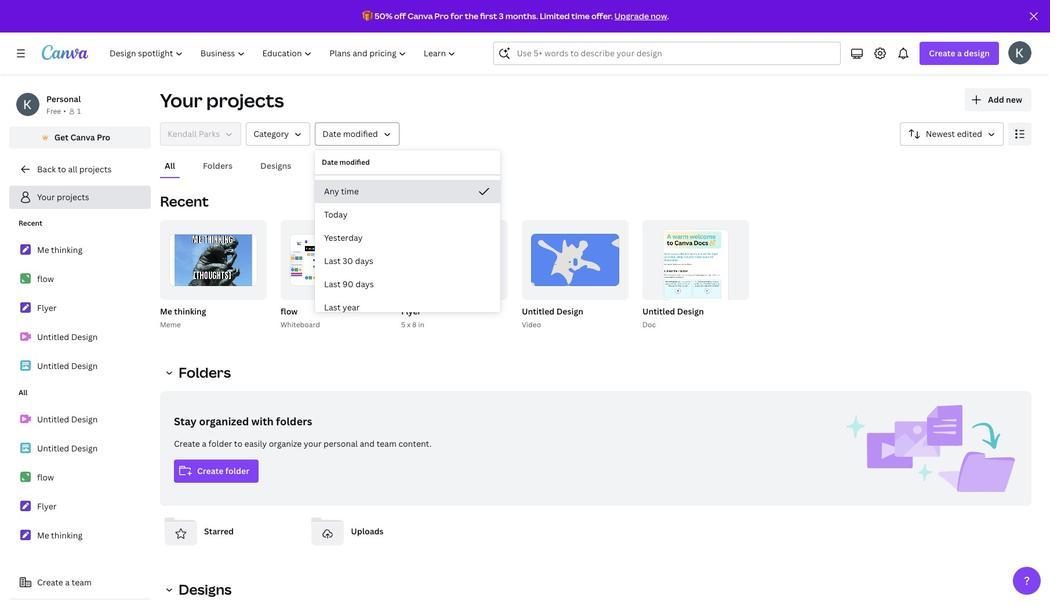 Task type: locate. For each thing, give the bounding box(es) containing it.
0 vertical spatial days
[[355, 255, 374, 266]]

untitled design button
[[522, 305, 584, 319], [643, 305, 704, 319]]

last left 30
[[324, 255, 341, 266]]

a
[[958, 48, 963, 59], [202, 438, 207, 449], [65, 577, 70, 588]]

kendall
[[168, 128, 197, 139]]

thinking inside me thinking meme
[[174, 306, 206, 317]]

your down back
[[37, 191, 55, 203]]

1 horizontal spatial to
[[234, 438, 243, 449]]

days right 30
[[355, 255, 374, 266]]

0 vertical spatial designs
[[261, 160, 292, 171]]

0 vertical spatial time
[[572, 10, 590, 21]]

folders inside button
[[203, 160, 233, 171]]

folders inside dropdown button
[[179, 363, 231, 382]]

create a design button
[[921, 42, 1000, 65]]

last left year
[[324, 302, 341, 313]]

video
[[522, 320, 541, 330]]

1 untitled design from the top
[[37, 331, 98, 342]]

2 vertical spatial me
[[37, 530, 49, 541]]

a for team
[[65, 577, 70, 588]]

projects up category
[[206, 88, 284, 113]]

1 vertical spatial time
[[341, 186, 359, 197]]

1 of 2
[[605, 286, 621, 295]]

days for last 90 days
[[356, 279, 374, 290]]

1 vertical spatial folder
[[226, 465, 250, 476]]

thinking
[[51, 244, 82, 255], [174, 306, 206, 317], [51, 530, 82, 541]]

0 vertical spatial to
[[58, 164, 66, 175]]

create inside create a design dropdown button
[[930, 48, 956, 59]]

last left "90"
[[324, 279, 341, 290]]

folder inside button
[[226, 465, 250, 476]]

recent down all button
[[160, 191, 209, 211]]

folder down 'easily'
[[226, 465, 250, 476]]

me thinking link up create a team button
[[9, 523, 151, 548]]

pro left for
[[435, 10, 449, 21]]

0 vertical spatial me thinking
[[37, 244, 82, 255]]

your
[[160, 88, 203, 113], [37, 191, 55, 203]]

2 untitled design button from the left
[[643, 305, 704, 319]]

1 last from the top
[[324, 255, 341, 266]]

0 horizontal spatial 1
[[77, 106, 81, 116]]

time left offer.
[[572, 10, 590, 21]]

0 vertical spatial modified
[[343, 128, 378, 139]]

create inside create folder button
[[197, 465, 224, 476]]

2 flow link from the top
[[9, 465, 151, 490]]

design
[[557, 306, 584, 317], [678, 306, 704, 317], [71, 331, 98, 342], [71, 360, 98, 371], [71, 414, 98, 425], [71, 443, 98, 454]]

yesterday button
[[315, 226, 501, 250]]

1 untitled design button from the left
[[522, 305, 584, 319]]

design inside untitled design video
[[557, 306, 584, 317]]

top level navigation element
[[102, 42, 466, 65]]

list
[[9, 238, 151, 378], [9, 407, 151, 548]]

🎁 50% off canva pro for the first 3 months. limited time offer. upgrade now .
[[363, 10, 670, 21]]

designs
[[261, 160, 292, 171], [179, 580, 232, 599]]

1 vertical spatial me thinking
[[37, 530, 82, 541]]

1 vertical spatial team
[[72, 577, 92, 588]]

your up kendall
[[160, 88, 203, 113]]

me
[[37, 244, 49, 255], [160, 306, 172, 317], [37, 530, 49, 541]]

Owner button
[[160, 122, 241, 146]]

today button
[[315, 203, 501, 226]]

untitled design button up video
[[522, 305, 584, 319]]

days inside option
[[355, 255, 374, 266]]

create a folder to easily organize your personal and team content.
[[174, 438, 432, 449]]

canva right off
[[408, 10, 433, 21]]

1 vertical spatial canva
[[70, 132, 95, 143]]

1 vertical spatial list
[[9, 407, 151, 548]]

0 horizontal spatial all
[[19, 388, 28, 398]]

1 vertical spatial flow link
[[9, 465, 151, 490]]

0 horizontal spatial time
[[341, 186, 359, 197]]

designs inside designs dropdown button
[[179, 580, 232, 599]]

last for last 30 days
[[324, 255, 341, 266]]

untitled for third untitled design link from the bottom of the page
[[37, 360, 69, 371]]

images
[[319, 160, 347, 171]]

0 vertical spatial your
[[160, 88, 203, 113]]

flyer for first flyer link from the bottom
[[37, 501, 57, 512]]

1 horizontal spatial untitled design button
[[643, 305, 704, 319]]

0 vertical spatial date
[[323, 128, 341, 139]]

0 horizontal spatial canva
[[70, 132, 95, 143]]

1 vertical spatial last
[[324, 279, 341, 290]]

thinking up meme
[[174, 306, 206, 317]]

list box
[[315, 180, 501, 319]]

0 horizontal spatial untitled design button
[[522, 305, 584, 319]]

1 horizontal spatial all
[[165, 160, 175, 171]]

2 untitled design from the top
[[37, 360, 98, 371]]

time right any at the top of the page
[[341, 186, 359, 197]]

1 vertical spatial your projects
[[37, 191, 89, 203]]

team inside button
[[72, 577, 92, 588]]

0 vertical spatial pro
[[435, 10, 449, 21]]

untitled inside untitled design video
[[522, 306, 555, 317]]

0 horizontal spatial to
[[58, 164, 66, 175]]

2 list from the top
[[9, 407, 151, 548]]

kendall parks image
[[1009, 41, 1032, 64]]

create
[[930, 48, 956, 59], [174, 438, 200, 449], [197, 465, 224, 476], [37, 577, 63, 588]]

untitled
[[522, 306, 555, 317], [643, 306, 676, 317], [37, 331, 69, 342], [37, 360, 69, 371], [37, 414, 69, 425], [37, 443, 69, 454]]

0 vertical spatial me thinking link
[[9, 238, 151, 262]]

1 vertical spatial modified
[[340, 157, 370, 167]]

0 horizontal spatial team
[[72, 577, 92, 588]]

0 vertical spatial list
[[9, 238, 151, 378]]

1 vertical spatial 1
[[605, 286, 608, 295]]

modified up images
[[343, 128, 378, 139]]

0 vertical spatial recent
[[160, 191, 209, 211]]

new
[[1007, 94, 1023, 105]]

back
[[37, 164, 56, 175]]

1 vertical spatial to
[[234, 438, 243, 449]]

folders
[[203, 160, 233, 171], [179, 363, 231, 382]]

1 horizontal spatial 1
[[605, 286, 608, 295]]

None search field
[[494, 42, 842, 65]]

last 30 days
[[324, 255, 374, 266]]

1 vertical spatial date modified
[[322, 157, 370, 167]]

any time
[[324, 186, 359, 197]]

last inside option
[[324, 279, 341, 290]]

1
[[77, 106, 81, 116], [605, 286, 608, 295]]

uploads link
[[307, 511, 445, 552]]

days right "90"
[[356, 279, 374, 290]]

untitled design button up doc
[[643, 305, 704, 319]]

1 vertical spatial me thinking link
[[9, 523, 151, 548]]

0 vertical spatial flow link
[[9, 267, 151, 291]]

0 horizontal spatial your
[[37, 191, 55, 203]]

last 90 days button
[[315, 273, 501, 296]]

0 vertical spatial a
[[958, 48, 963, 59]]

1 horizontal spatial pro
[[435, 10, 449, 21]]

me thinking up create a team
[[37, 530, 82, 541]]

Search search field
[[517, 42, 818, 64]]

get
[[54, 132, 69, 143]]

untitled design doc
[[643, 306, 704, 330]]

modified inside 'button'
[[343, 128, 378, 139]]

create a team
[[37, 577, 92, 588]]

images button
[[315, 155, 352, 177]]

1 vertical spatial flow
[[281, 306, 298, 317]]

0 vertical spatial your projects
[[160, 88, 284, 113]]

flow whiteboard
[[281, 306, 320, 330]]

0 vertical spatial canva
[[408, 10, 433, 21]]

list containing me thinking
[[9, 238, 151, 378]]

yesterday
[[324, 232, 363, 243]]

days inside option
[[356, 279, 374, 290]]

1 vertical spatial a
[[202, 438, 207, 449]]

a inside button
[[65, 577, 70, 588]]

to left 'easily'
[[234, 438, 243, 449]]

1 vertical spatial days
[[356, 279, 374, 290]]

1 horizontal spatial a
[[202, 438, 207, 449]]

0 horizontal spatial pro
[[97, 132, 110, 143]]

2 vertical spatial flow
[[37, 472, 54, 483]]

create inside create a team button
[[37, 577, 63, 588]]

flow link
[[9, 267, 151, 291], [9, 465, 151, 490]]

1 horizontal spatial designs
[[261, 160, 292, 171]]

kendall parks
[[168, 128, 220, 139]]

1 vertical spatial your
[[37, 191, 55, 203]]

1 vertical spatial designs
[[179, 580, 232, 599]]

3 last from the top
[[324, 302, 341, 313]]

pro up back to all projects link
[[97, 132, 110, 143]]

recent down your projects link on the left top of the page
[[19, 218, 42, 228]]

modified down date modified 'button'
[[340, 157, 370, 167]]

1 list from the top
[[9, 238, 151, 378]]

0 horizontal spatial designs
[[179, 580, 232, 599]]

date modified up images
[[323, 128, 378, 139]]

me thinking down your projects link on the left top of the page
[[37, 244, 82, 255]]

last 30 days button
[[315, 250, 501, 273]]

folder
[[209, 438, 232, 449], [226, 465, 250, 476]]

0 vertical spatial 1
[[77, 106, 81, 116]]

2 untitled design link from the top
[[9, 354, 151, 378]]

days
[[355, 255, 374, 266], [356, 279, 374, 290]]

add
[[989, 94, 1005, 105]]

0 vertical spatial me
[[37, 244, 49, 255]]

to left 'all' on the top left
[[58, 164, 66, 175]]

date modified
[[323, 128, 378, 139], [322, 157, 370, 167]]

1 left of
[[605, 286, 608, 295]]

canva right get
[[70, 132, 95, 143]]

thinking up create a team
[[51, 530, 82, 541]]

create for create a design
[[930, 48, 956, 59]]

folders up the organized
[[179, 363, 231, 382]]

1 me thinking link from the top
[[9, 238, 151, 262]]

folders down parks
[[203, 160, 233, 171]]

a inside dropdown button
[[958, 48, 963, 59]]

2 horizontal spatial a
[[958, 48, 963, 59]]

.
[[668, 10, 670, 21]]

today option
[[315, 203, 501, 226]]

doc
[[643, 320, 656, 330]]

1 vertical spatial pro
[[97, 132, 110, 143]]

1 vertical spatial projects
[[79, 164, 112, 175]]

your projects link
[[9, 186, 151, 209]]

last year option
[[315, 296, 501, 319]]

0 vertical spatial flyer link
[[9, 296, 151, 320]]

1 flyer link from the top
[[9, 296, 151, 320]]

0 horizontal spatial recent
[[19, 218, 42, 228]]

0 vertical spatial folders
[[203, 160, 233, 171]]

date modified up any time at the top left of the page
[[322, 157, 370, 167]]

1 vertical spatial folders
[[179, 363, 231, 382]]

0 vertical spatial folder
[[209, 438, 232, 449]]

pro
[[435, 10, 449, 21], [97, 132, 110, 143]]

1 horizontal spatial your projects
[[160, 88, 284, 113]]

free •
[[46, 106, 66, 116]]

1 vertical spatial me
[[160, 306, 172, 317]]

projects right 'all' on the top left
[[79, 164, 112, 175]]

2 last from the top
[[324, 279, 341, 290]]

personal
[[324, 438, 358, 449]]

to
[[58, 164, 66, 175], [234, 438, 243, 449]]

the
[[465, 10, 479, 21]]

0 horizontal spatial a
[[65, 577, 70, 588]]

1 vertical spatial recent
[[19, 218, 42, 228]]

last 90 days option
[[315, 273, 501, 296]]

date inside date modified 'button'
[[323, 128, 341, 139]]

0 vertical spatial all
[[165, 160, 175, 171]]

and
[[360, 438, 375, 449]]

1 flow link from the top
[[9, 267, 151, 291]]

1 right •
[[77, 106, 81, 116]]

canva inside button
[[70, 132, 95, 143]]

0 vertical spatial last
[[324, 255, 341, 266]]

designs inside designs button
[[261, 160, 292, 171]]

me thinking link down your projects link on the left top of the page
[[9, 238, 151, 262]]

time inside button
[[341, 186, 359, 197]]

free
[[46, 106, 61, 116]]

create for create folder
[[197, 465, 224, 476]]

your projects up parks
[[160, 88, 284, 113]]

date up images
[[323, 128, 341, 139]]

last 90 days
[[324, 279, 374, 290]]

date up any at the top of the page
[[322, 157, 338, 167]]

1 vertical spatial thinking
[[174, 306, 206, 317]]

Category button
[[246, 122, 311, 146]]

1 horizontal spatial team
[[377, 438, 397, 449]]

flyer
[[37, 302, 57, 313], [402, 306, 421, 317], [37, 501, 57, 512]]

0 vertical spatial date modified
[[323, 128, 378, 139]]

2 vertical spatial last
[[324, 302, 341, 313]]

1 horizontal spatial recent
[[160, 191, 209, 211]]

projects down 'all' on the top left
[[57, 191, 89, 203]]

your projects down 'all' on the top left
[[37, 191, 89, 203]]

2 vertical spatial a
[[65, 577, 70, 588]]

1 vertical spatial flyer link
[[9, 494, 151, 519]]

last
[[324, 255, 341, 266], [324, 279, 341, 290], [324, 302, 341, 313]]

personal
[[46, 93, 81, 104]]

all
[[68, 164, 77, 175]]

untitled for 4th untitled design link from the bottom of the page
[[37, 331, 69, 342]]

Date modified button
[[315, 122, 400, 146]]

recent
[[160, 191, 209, 211], [19, 218, 42, 228]]

1 for 1 of 2
[[605, 286, 608, 295]]

stay
[[174, 414, 197, 428]]

flyer link
[[9, 296, 151, 320], [9, 494, 151, 519]]

folder down the organized
[[209, 438, 232, 449]]

thinking down your projects link on the left top of the page
[[51, 244, 82, 255]]

folders
[[276, 414, 313, 428]]



Task type: vqa. For each thing, say whether or not it's contained in the screenshot.
group
no



Task type: describe. For each thing, give the bounding box(es) containing it.
back to all projects link
[[9, 158, 151, 181]]

days for last 30 days
[[355, 255, 374, 266]]

offer.
[[592, 10, 613, 21]]

me thinking button
[[160, 305, 206, 319]]

🎁
[[363, 10, 373, 21]]

edited
[[958, 128, 983, 139]]

upgrade now button
[[615, 10, 668, 21]]

last year
[[324, 302, 360, 313]]

now
[[651, 10, 668, 21]]

any time button
[[315, 180, 501, 203]]

x
[[407, 320, 411, 330]]

untitled design button for untitled design doc
[[643, 305, 704, 319]]

a for folder
[[202, 438, 207, 449]]

limited
[[540, 10, 570, 21]]

meme
[[160, 320, 181, 330]]

year
[[343, 302, 360, 313]]

create a design
[[930, 48, 991, 59]]

get canva pro
[[54, 132, 110, 143]]

flyer for 1st flyer link
[[37, 302, 57, 313]]

30
[[343, 255, 353, 266]]

any time option
[[315, 180, 501, 203]]

organized
[[199, 414, 249, 428]]

newest edited
[[927, 128, 983, 139]]

whiteboard
[[281, 320, 320, 330]]

date modified inside 'button'
[[323, 128, 378, 139]]

back to all projects
[[37, 164, 112, 175]]

2 flyer link from the top
[[9, 494, 151, 519]]

last year button
[[315, 296, 501, 319]]

0 horizontal spatial your projects
[[37, 191, 89, 203]]

1 vertical spatial all
[[19, 388, 28, 398]]

1 horizontal spatial canva
[[408, 10, 433, 21]]

3 untitled design link from the top
[[9, 407, 151, 432]]

5
[[402, 320, 406, 330]]

create folder
[[197, 465, 250, 476]]

untitled design video
[[522, 306, 584, 330]]

me for 1st 'me thinking' link from the top of the page
[[37, 244, 49, 255]]

me thinking meme
[[160, 306, 206, 330]]

content.
[[399, 438, 432, 449]]

list containing untitled design
[[9, 407, 151, 548]]

3 untitled design from the top
[[37, 414, 98, 425]]

in
[[418, 320, 425, 330]]

create for create a folder to easily organize your personal and team content.
[[174, 438, 200, 449]]

off
[[394, 10, 406, 21]]

your inside your projects link
[[37, 191, 55, 203]]

all inside button
[[165, 160, 175, 171]]

of
[[609, 286, 616, 295]]

2 vertical spatial thinking
[[51, 530, 82, 541]]

untitled inside untitled design doc
[[643, 306, 676, 317]]

all button
[[160, 155, 180, 177]]

untitled for second untitled design link from the bottom of the page
[[37, 414, 69, 425]]

yesterday option
[[315, 226, 501, 250]]

create for create a team
[[37, 577, 63, 588]]

stay organized with folders
[[174, 414, 313, 428]]

Sort by button
[[900, 122, 1004, 146]]

starred link
[[160, 511, 298, 552]]

•
[[63, 106, 66, 116]]

0 vertical spatial thinking
[[51, 244, 82, 255]]

any
[[324, 186, 339, 197]]

2
[[617, 286, 621, 295]]

4 untitled design link from the top
[[9, 436, 151, 461]]

add new
[[989, 94, 1023, 105]]

untitled for 1st untitled design link from the bottom of the page
[[37, 443, 69, 454]]

50%
[[375, 10, 393, 21]]

0 vertical spatial flow
[[37, 273, 54, 284]]

your
[[304, 438, 322, 449]]

starred
[[204, 526, 234, 537]]

me inside me thinking meme
[[160, 306, 172, 317]]

with
[[252, 414, 274, 428]]

1 vertical spatial date
[[322, 157, 338, 167]]

get canva pro button
[[9, 127, 151, 149]]

2 vertical spatial projects
[[57, 191, 89, 203]]

for
[[451, 10, 463, 21]]

last 30 days option
[[315, 250, 501, 273]]

last for last 90 days
[[324, 279, 341, 290]]

0 vertical spatial projects
[[206, 88, 284, 113]]

first
[[480, 10, 498, 21]]

2 me thinking link from the top
[[9, 523, 151, 548]]

months.
[[506, 10, 539, 21]]

4 untitled design from the top
[[37, 443, 98, 454]]

pro inside button
[[97, 132, 110, 143]]

flow button
[[281, 305, 298, 319]]

uploads
[[351, 526, 384, 537]]

today
[[324, 209, 348, 220]]

0 vertical spatial team
[[377, 438, 397, 449]]

parks
[[199, 128, 220, 139]]

a for design
[[958, 48, 963, 59]]

design
[[965, 48, 991, 59]]

2 me thinking from the top
[[37, 530, 82, 541]]

designs region
[[160, 599, 1032, 604]]

flyer 5 x 8 in
[[402, 306, 425, 330]]

upgrade
[[615, 10, 650, 21]]

folders button
[[198, 155, 237, 177]]

flyer button
[[402, 305, 421, 319]]

1 horizontal spatial time
[[572, 10, 590, 21]]

folders button
[[160, 361, 238, 384]]

flow inside flow whiteboard
[[281, 306, 298, 317]]

1 for 1
[[77, 106, 81, 116]]

8
[[413, 320, 417, 330]]

1 me thinking from the top
[[37, 244, 82, 255]]

untitled design button for untitled design video
[[522, 305, 584, 319]]

add new button
[[966, 88, 1032, 111]]

design inside untitled design doc
[[678, 306, 704, 317]]

category
[[254, 128, 289, 139]]

90
[[343, 279, 354, 290]]

create folder button
[[174, 460, 259, 483]]

designs button
[[160, 578, 239, 601]]

3
[[499, 10, 504, 21]]

1 untitled design link from the top
[[9, 325, 151, 349]]

designs button
[[256, 155, 296, 177]]

me for first 'me thinking' link from the bottom
[[37, 530, 49, 541]]

last for last year
[[324, 302, 341, 313]]

easily
[[245, 438, 267, 449]]

list box containing any time
[[315, 180, 501, 319]]

newest
[[927, 128, 956, 139]]

1 horizontal spatial your
[[160, 88, 203, 113]]

create a team button
[[9, 571, 151, 594]]

flyer inside flyer 5 x 8 in
[[402, 306, 421, 317]]



